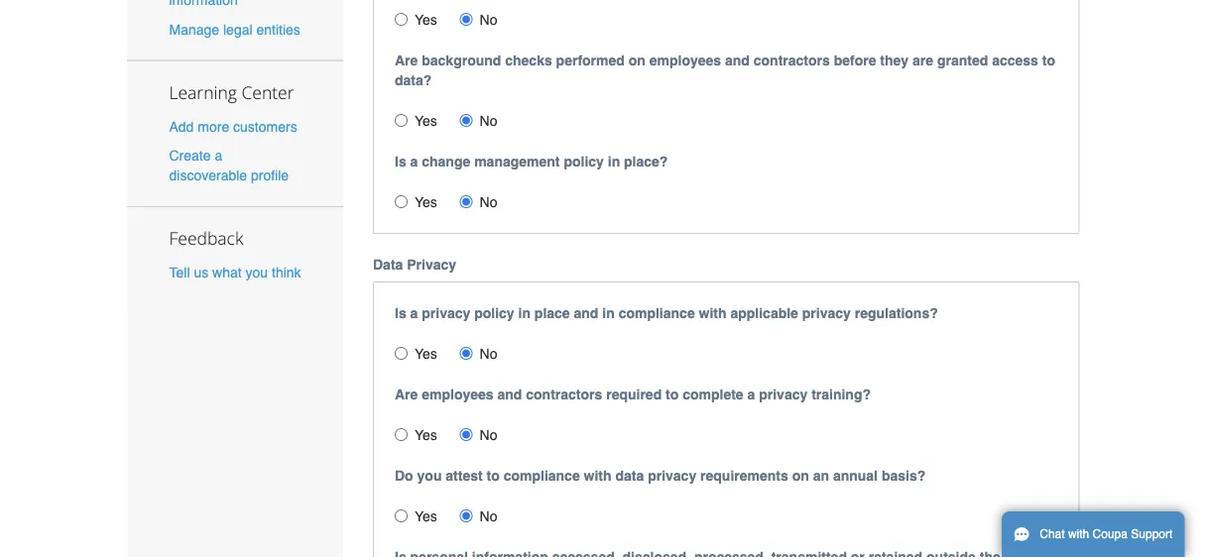 Task type: locate. For each thing, give the bounding box(es) containing it.
employees
[[650, 53, 722, 69], [422, 387, 494, 403]]

more
[[198, 119, 229, 134]]

create
[[169, 148, 211, 164]]

1 vertical spatial with
[[584, 468, 612, 484]]

chat
[[1040, 528, 1065, 542]]

are up do
[[395, 387, 418, 403]]

4 no from the top
[[480, 346, 498, 362]]

1 no from the top
[[480, 12, 498, 28]]

a for change
[[410, 154, 418, 170]]

a
[[215, 148, 222, 164], [410, 154, 418, 170], [410, 306, 418, 322], [748, 387, 755, 403]]

policy left place?
[[564, 154, 604, 170]]

0 vertical spatial on
[[629, 53, 646, 69]]

3 no from the top
[[480, 195, 498, 210]]

2 horizontal spatial to
[[1043, 53, 1056, 69]]

None radio
[[395, 13, 408, 26], [460, 114, 473, 127], [395, 196, 408, 208], [460, 196, 473, 208], [460, 347, 473, 360], [395, 429, 408, 442], [460, 429, 473, 442], [460, 510, 473, 523], [395, 13, 408, 26], [460, 114, 473, 127], [395, 196, 408, 208], [460, 196, 473, 208], [460, 347, 473, 360], [395, 429, 408, 442], [460, 429, 473, 442], [460, 510, 473, 523]]

management
[[474, 154, 560, 170]]

before
[[834, 53, 877, 69]]

0 horizontal spatial employees
[[422, 387, 494, 403]]

1 horizontal spatial and
[[574, 306, 599, 322]]

1 vertical spatial you
[[417, 468, 442, 484]]

add more customers
[[169, 119, 297, 134]]

yes for are employees and contractors required to complete a privacy training?
[[415, 428, 437, 444]]

to
[[1043, 53, 1056, 69], [666, 387, 679, 403], [487, 468, 500, 484]]

0 vertical spatial contractors
[[754, 53, 830, 69]]

policy left the place
[[474, 306, 515, 322]]

2 is from the top
[[395, 306, 407, 322]]

1 vertical spatial compliance
[[504, 468, 580, 484]]

1 are from the top
[[395, 53, 418, 69]]

to inside "are background checks performed on employees and contractors before they are granted access to data?"
[[1043, 53, 1056, 69]]

5 no from the top
[[480, 428, 498, 444]]

0 horizontal spatial on
[[629, 53, 646, 69]]

1 yes from the top
[[415, 12, 437, 28]]

tell us what you think button
[[169, 263, 301, 283]]

with right the chat
[[1069, 528, 1090, 542]]

you left think
[[246, 265, 268, 281]]

privacy down 'privacy'
[[422, 306, 471, 322]]

privacy
[[407, 257, 457, 273]]

center
[[242, 80, 294, 104]]

compliance
[[619, 306, 695, 322], [504, 468, 580, 484]]

are inside "are background checks performed on employees and contractors before they are granted access to data?"
[[395, 53, 418, 69]]

in
[[608, 154, 620, 170], [519, 306, 531, 322], [603, 306, 615, 322]]

compliance up the required
[[619, 306, 695, 322]]

2 no from the top
[[480, 113, 498, 129]]

manage legal entities link
[[169, 21, 300, 37]]

applicable
[[731, 306, 799, 322]]

learning center
[[169, 80, 294, 104]]

1 vertical spatial on
[[793, 468, 810, 484]]

they
[[881, 53, 909, 69]]

0 vertical spatial and
[[725, 53, 750, 69]]

is
[[395, 154, 407, 170], [395, 306, 407, 322]]

basis?
[[882, 468, 926, 484]]

contractors
[[754, 53, 830, 69], [526, 387, 603, 403]]

4 yes from the top
[[415, 346, 437, 362]]

legal
[[223, 21, 253, 37]]

is left change
[[395, 154, 407, 170]]

1 horizontal spatial you
[[417, 468, 442, 484]]

support
[[1132, 528, 1173, 542]]

complete
[[683, 387, 744, 403]]

you inside button
[[246, 265, 268, 281]]

you
[[246, 265, 268, 281], [417, 468, 442, 484]]

you right do
[[417, 468, 442, 484]]

0 vertical spatial policy
[[564, 154, 604, 170]]

change
[[422, 154, 471, 170]]

to right "attest" in the left bottom of the page
[[487, 468, 500, 484]]

data?
[[395, 73, 432, 88]]

chat with coupa support button
[[1002, 512, 1185, 558]]

6 no from the top
[[480, 509, 498, 525]]

1 horizontal spatial with
[[699, 306, 727, 322]]

and inside "are background checks performed on employees and contractors before they are granted access to data?"
[[725, 53, 750, 69]]

to right access
[[1043, 53, 1056, 69]]

no for checks
[[480, 113, 498, 129]]

privacy left training?
[[759, 387, 808, 403]]

on
[[629, 53, 646, 69], [793, 468, 810, 484]]

contractors inside "are background checks performed on employees and contractors before they are granted access to data?"
[[754, 53, 830, 69]]

no
[[480, 12, 498, 28], [480, 113, 498, 129], [480, 195, 498, 210], [480, 346, 498, 362], [480, 428, 498, 444], [480, 509, 498, 525]]

2 vertical spatial and
[[498, 387, 522, 403]]

0 vertical spatial are
[[395, 53, 418, 69]]

0 horizontal spatial you
[[246, 265, 268, 281]]

policy
[[564, 154, 604, 170], [474, 306, 515, 322]]

0 vertical spatial you
[[246, 265, 268, 281]]

privacy
[[422, 306, 471, 322], [803, 306, 851, 322], [759, 387, 808, 403], [648, 468, 697, 484]]

data
[[373, 257, 403, 273]]

background
[[422, 53, 501, 69]]

6 yes from the top
[[415, 509, 437, 525]]

with left 'applicable'
[[699, 306, 727, 322]]

data
[[616, 468, 644, 484]]

None radio
[[460, 13, 473, 26], [395, 114, 408, 127], [395, 347, 408, 360], [395, 510, 408, 523], [460, 13, 473, 26], [395, 114, 408, 127], [395, 347, 408, 360], [395, 510, 408, 523]]

privacy right the data
[[648, 468, 697, 484]]

entities
[[256, 21, 300, 37]]

contractors left the required
[[526, 387, 603, 403]]

are up data?
[[395, 53, 418, 69]]

0 horizontal spatial and
[[498, 387, 522, 403]]

on left an
[[793, 468, 810, 484]]

2 yes from the top
[[415, 113, 437, 129]]

with left the data
[[584, 468, 612, 484]]

a right the complete
[[748, 387, 755, 403]]

access
[[992, 53, 1039, 69]]

1 vertical spatial are
[[395, 387, 418, 403]]

1 vertical spatial to
[[666, 387, 679, 403]]

1 vertical spatial and
[[574, 306, 599, 322]]

to right the required
[[666, 387, 679, 403]]

are for are employees and contractors required to complete a privacy training?
[[395, 387, 418, 403]]

1 horizontal spatial compliance
[[619, 306, 695, 322]]

compliance right "attest" in the left bottom of the page
[[504, 468, 580, 484]]

1 vertical spatial employees
[[422, 387, 494, 403]]

a up discoverable on the top left
[[215, 148, 222, 164]]

5 yes from the top
[[415, 428, 437, 444]]

on right performed
[[629, 53, 646, 69]]

yes for do you attest to compliance with data privacy requirements on an annual basis?
[[415, 509, 437, 525]]

0 vertical spatial to
[[1043, 53, 1056, 69]]

2 vertical spatial with
[[1069, 528, 1090, 542]]

1 horizontal spatial contractors
[[754, 53, 830, 69]]

manage
[[169, 21, 219, 37]]

yes for is a change management policy in place?
[[415, 195, 437, 210]]

0 horizontal spatial contractors
[[526, 387, 603, 403]]

yes
[[415, 12, 437, 28], [415, 113, 437, 129], [415, 195, 437, 210], [415, 346, 437, 362], [415, 428, 437, 444], [415, 509, 437, 525]]

a for discoverable
[[215, 148, 222, 164]]

contractors left the before
[[754, 53, 830, 69]]

a inside create a discoverable profile
[[215, 148, 222, 164]]

2 horizontal spatial with
[[1069, 528, 1090, 542]]

1 horizontal spatial employees
[[650, 53, 722, 69]]

0 horizontal spatial compliance
[[504, 468, 580, 484]]

3 yes from the top
[[415, 195, 437, 210]]

privacy right 'applicable'
[[803, 306, 851, 322]]

0 horizontal spatial policy
[[474, 306, 515, 322]]

0 vertical spatial employees
[[650, 53, 722, 69]]

are
[[395, 53, 418, 69], [395, 387, 418, 403]]

1 vertical spatial is
[[395, 306, 407, 322]]

are background checks performed on employees and contractors before they are granted access to data?
[[395, 53, 1056, 88]]

add more customers link
[[169, 119, 297, 134]]

is down data
[[395, 306, 407, 322]]

employees right performed
[[650, 53, 722, 69]]

create a discoverable profile link
[[169, 148, 289, 183]]

with
[[699, 306, 727, 322], [584, 468, 612, 484], [1069, 528, 1090, 542]]

a left change
[[410, 154, 418, 170]]

and
[[725, 53, 750, 69], [574, 306, 599, 322], [498, 387, 522, 403]]

data privacy
[[373, 257, 457, 273]]

tell
[[169, 265, 190, 281]]

manage legal entities
[[169, 21, 300, 37]]

checks
[[505, 53, 552, 69]]

no for and
[[480, 428, 498, 444]]

2 horizontal spatial and
[[725, 53, 750, 69]]

1 is from the top
[[395, 154, 407, 170]]

discoverable
[[169, 167, 247, 183]]

yes for are background checks performed on employees and contractors before they are granted access to data?
[[415, 113, 437, 129]]

no for privacy
[[480, 346, 498, 362]]

tell us what you think
[[169, 265, 301, 281]]

annual
[[833, 468, 878, 484]]

0 vertical spatial is
[[395, 154, 407, 170]]

employees up "attest" in the left bottom of the page
[[422, 387, 494, 403]]

2 are from the top
[[395, 387, 418, 403]]

a down data privacy at the top
[[410, 306, 418, 322]]

requirements
[[701, 468, 789, 484]]

0 horizontal spatial to
[[487, 468, 500, 484]]



Task type: vqa. For each thing, say whether or not it's contained in the screenshot.
second Are
yes



Task type: describe. For each thing, give the bounding box(es) containing it.
profile
[[251, 167, 289, 183]]

0 horizontal spatial with
[[584, 468, 612, 484]]

in left the place
[[519, 306, 531, 322]]

granted
[[938, 53, 989, 69]]

add
[[169, 119, 194, 134]]

0 vertical spatial with
[[699, 306, 727, 322]]

a for privacy
[[410, 306, 418, 322]]

learning
[[169, 80, 237, 104]]

an
[[813, 468, 830, 484]]

yes for is a privacy policy in place and in compliance with applicable privacy regulations?
[[415, 346, 437, 362]]

0 vertical spatial compliance
[[619, 306, 695, 322]]

are for are background checks performed on employees and contractors before they are granted access to data?
[[395, 53, 418, 69]]

do you attest to compliance with data privacy requirements on an annual basis?
[[395, 468, 926, 484]]

2 vertical spatial to
[[487, 468, 500, 484]]

customers
[[233, 119, 297, 134]]

and for contractors
[[725, 53, 750, 69]]

what
[[212, 265, 242, 281]]

us
[[194, 265, 209, 281]]

regulations?
[[855, 306, 938, 322]]

no for attest
[[480, 509, 498, 525]]

in left place?
[[608, 154, 620, 170]]

and for in
[[574, 306, 599, 322]]

feedback
[[169, 227, 244, 250]]

are employees and contractors required to complete a privacy training?
[[395, 387, 871, 403]]

is for is a change management policy in place?
[[395, 154, 407, 170]]

do
[[395, 468, 413, 484]]

in right the place
[[603, 306, 615, 322]]

place
[[535, 306, 570, 322]]

training?
[[812, 387, 871, 403]]

chat with coupa support
[[1040, 528, 1173, 542]]

required
[[606, 387, 662, 403]]

with inside 'button'
[[1069, 528, 1090, 542]]

attest
[[446, 468, 483, 484]]

create a discoverable profile
[[169, 148, 289, 183]]

1 vertical spatial contractors
[[526, 387, 603, 403]]

are
[[913, 53, 934, 69]]

no for change
[[480, 195, 498, 210]]

coupa
[[1093, 528, 1128, 542]]

is a privacy policy in place and in compliance with applicable privacy regulations?
[[395, 306, 938, 322]]

1 horizontal spatial policy
[[564, 154, 604, 170]]

place?
[[624, 154, 668, 170]]

1 vertical spatial policy
[[474, 306, 515, 322]]

is a change management policy in place?
[[395, 154, 668, 170]]

employees inside "are background checks performed on employees and contractors before they are granted access to data?"
[[650, 53, 722, 69]]

1 horizontal spatial on
[[793, 468, 810, 484]]

performed
[[556, 53, 625, 69]]

think
[[272, 265, 301, 281]]

1 horizontal spatial to
[[666, 387, 679, 403]]

on inside "are background checks performed on employees and contractors before they are granted access to data?"
[[629, 53, 646, 69]]

is for is a privacy policy in place and in compliance with applicable privacy regulations?
[[395, 306, 407, 322]]



